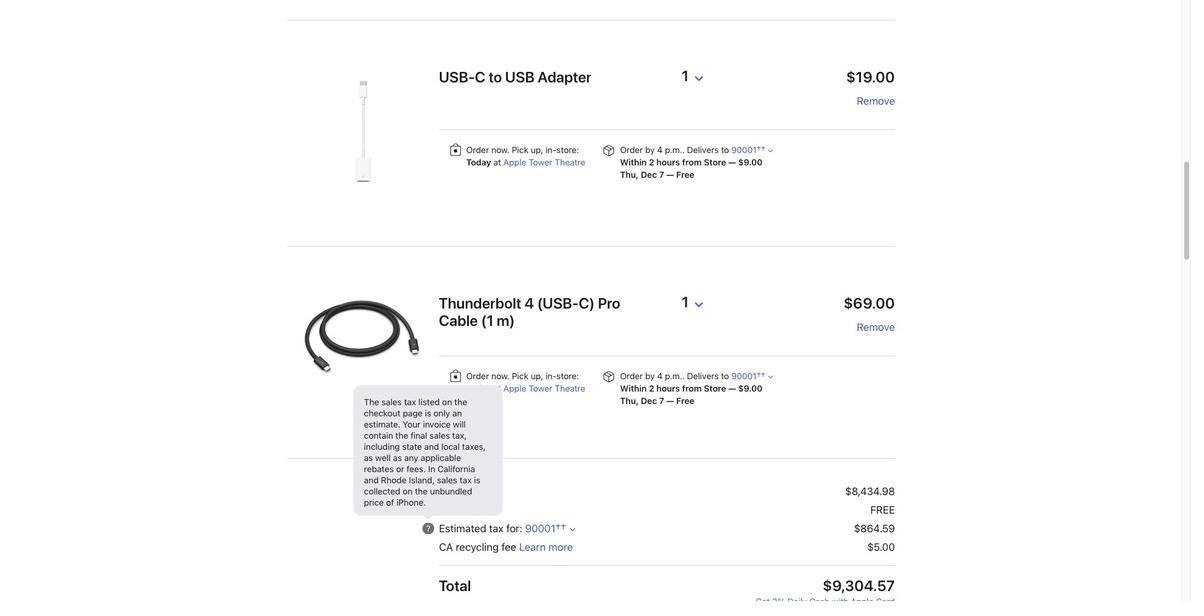 Task type: vqa. For each thing, say whether or not it's contained in the screenshot.


Task type: describe. For each thing, give the bounding box(es) containing it.
hours for usb-c to usb adapter
[[656, 158, 680, 168]]

now. for adapter
[[491, 145, 510, 155]]

learn more button
[[519, 540, 573, 556]]

at for adapter
[[493, 158, 501, 168]]

0 horizontal spatial on
[[403, 487, 413, 497]]

1 horizontal spatial tax
[[460, 476, 472, 486]]

$9.00 for $69.00
[[738, 384, 763, 394]]

2 vertical spatial ††
[[556, 523, 566, 535]]

order now. pick up, in-store: today at apple tower theatre for adapter
[[466, 145, 585, 168]]

store: for usb-c to usb adapter
[[557, 145, 579, 155]]

estimated
[[439, 523, 486, 535]]

$864.59
[[854, 523, 895, 535]]

2 as from the left
[[393, 454, 402, 464]]

thunderbolt 4 (usb‑c) pro cable (1 m)
[[439, 295, 621, 330]]

from for thunderbolt 4 (usb‑c) pro cable (1 m)
[[682, 384, 702, 394]]

the sales tax listed on the checkout page is only an estimate. your invoice will contain the final sales tax, including state and local taxes, as well as any applicable rebates or fees. in california and rhode island, sales tax is collected on the unbundled price of iphone.
[[364, 398, 486, 508]]

2 for usb-c to usb adapter
[[649, 158, 654, 168]]

p.m.. for thunderbolt 4 (usb‑c) pro cable (1 m)
[[665, 372, 685, 382]]

listed
[[418, 398, 440, 408]]

7 for usb-c to usb adapter
[[659, 170, 664, 180]]

delivers for thunderbolt 4 (usb‑c) pro cable (1 m)
[[687, 372, 719, 382]]

subtotal
[[439, 486, 479, 498]]

by for usb-c to usb adapter
[[645, 145, 655, 155]]

shipping image
[[602, 143, 617, 159]]

usb
[[505, 68, 535, 86]]

total
[[439, 578, 471, 596]]

store: for thunderbolt 4 (usb‑c) pro cable (1 m)
[[557, 372, 579, 382]]

thunderbolt 4 (usb‑c) pro cable (1 m) link
[[439, 295, 655, 330]]

well
[[375, 454, 391, 464]]

rebates
[[364, 465, 394, 475]]

collected
[[364, 487, 400, 497]]

to for usb
[[721, 145, 729, 155]]

c
[[475, 68, 486, 86]]

4 for adapter
[[657, 145, 663, 155]]

theatre for usb-c to usb adapter
[[555, 158, 585, 168]]

cable
[[439, 312, 478, 330]]

taxes,
[[462, 442, 486, 452]]

rhode
[[381, 476, 407, 486]]

4 for cable
[[657, 372, 663, 382]]

up, for to
[[531, 145, 543, 155]]

2 vertical spatial 90001
[[525, 523, 556, 535]]

4 inside thunderbolt 4 (usb‑c) pro cable (1 m)
[[525, 295, 534, 313]]

store for usb-c to usb adapter
[[704, 158, 726, 168]]

tax,
[[452, 431, 467, 441]]

order by 4 p.m.. delivers to 90001 †† within 2 hours from store — $9.00 thu, dec 7 — free for thunderbolt 4 (usb‑c) pro cable (1 m)
[[620, 372, 765, 406]]

by for thunderbolt 4 (usb‑c) pro cable (1 m)
[[645, 372, 655, 382]]

more
[[549, 542, 573, 554]]

90001 for $19.00
[[731, 145, 757, 155]]

free for thunderbolt 4 (usb‑c) pro cable (1 m)
[[676, 396, 695, 406]]

iphone.
[[396, 498, 426, 508]]

state
[[402, 442, 422, 452]]

90001 for $69.00
[[731, 372, 757, 382]]

0 vertical spatial to
[[489, 68, 502, 86]]

invoice
[[423, 420, 451, 430]]

shipping
[[439, 504, 481, 517]]

ca recycling fee learn more
[[439, 542, 573, 554]]

0 horizontal spatial is
[[425, 409, 431, 419]]

adapter
[[538, 68, 592, 86]]

$5.00
[[867, 542, 895, 554]]

$69.00
[[844, 295, 895, 313]]

2 vertical spatial sales
[[437, 476, 457, 486]]

delivers for usb-c to usb adapter
[[687, 145, 719, 155]]

order by 4 p.m.. delivers to 90001 †† within 2 hours from store — $9.00 thu, dec 7 — free for usb-c to usb adapter
[[620, 145, 765, 180]]

in- for usb
[[546, 145, 557, 155]]

apple for cable
[[503, 384, 526, 394]]

pick for adapter
[[512, 145, 529, 155]]

(1
[[481, 312, 494, 330]]

usb-c to usb adapter link
[[439, 68, 592, 86]]

remove button for $69.00
[[857, 320, 895, 336]]

today for thunderbolt 4 (usb‑c) pro cable (1 m)
[[466, 384, 491, 394]]

pro
[[598, 295, 621, 313]]

0 vertical spatial sales
[[381, 398, 402, 408]]

estimate.
[[364, 420, 400, 430]]

learn
[[519, 542, 546, 554]]

ca
[[439, 542, 453, 554]]

will
[[453, 420, 466, 430]]

$19.00
[[846, 68, 895, 86]]

recycling
[[456, 542, 499, 554]]

within for thunderbolt 4 (usb‑c) pro cable (1 m)
[[620, 384, 647, 394]]

0 horizontal spatial and
[[364, 476, 379, 486]]



Task type: locate. For each thing, give the bounding box(es) containing it.
dec for thunderbolt 4 (usb‑c) pro cable (1 m)
[[641, 396, 657, 406]]

apple for adapter
[[503, 158, 526, 168]]

2 apple from the top
[[503, 384, 526, 394]]

store for thunderbolt 4 (usb‑c) pro cable (1 m)
[[704, 384, 726, 394]]

0 vertical spatial dec
[[641, 170, 657, 180]]

remove button
[[857, 94, 895, 109], [857, 320, 895, 336]]

order
[[466, 145, 489, 155], [620, 145, 643, 155], [466, 372, 489, 382], [620, 372, 643, 382]]

1 horizontal spatial and
[[424, 442, 439, 452]]

1 vertical spatial apple tower theatre button
[[503, 383, 585, 395]]

sales
[[381, 398, 402, 408], [430, 431, 450, 441], [437, 476, 457, 486]]

1 store: from the top
[[557, 145, 579, 155]]

tower for (usb‑c)
[[529, 384, 552, 394]]

your
[[403, 420, 421, 430]]

theatre for thunderbolt 4 (usb‑c) pro cable (1 m)
[[555, 384, 585, 394]]

is down listed
[[425, 409, 431, 419]]

0 vertical spatial today
[[466, 158, 491, 168]]

store
[[704, 158, 726, 168], [704, 384, 726, 394]]

0 vertical spatial order now. pick up, in-store: today at apple tower theatre
[[466, 145, 585, 168]]

in- for pro
[[546, 372, 557, 382]]

in- left shipping icon
[[546, 145, 557, 155]]

order now. pick up, in-store: today at apple tower theatre for cable
[[466, 372, 585, 394]]

sales up unbundled in the left bottom of the page
[[437, 476, 457, 486]]

0 vertical spatial in-
[[546, 145, 557, 155]]

free
[[676, 170, 695, 180], [676, 396, 695, 406]]

90001 ††
[[525, 523, 566, 535]]

0 horizontal spatial tax
[[404, 398, 416, 408]]

list
[[287, 0, 895, 459]]

2 tower from the top
[[529, 384, 552, 394]]

2 $9.00 from the top
[[738, 384, 763, 394]]

2 up, from the top
[[531, 372, 543, 382]]

1 within from the top
[[620, 158, 647, 168]]

tower
[[529, 158, 552, 168], [529, 384, 552, 394]]

0 vertical spatial remove button
[[857, 94, 895, 109]]

1 order now. pick up, in-store: today at apple tower theatre from the top
[[466, 145, 585, 168]]

to
[[489, 68, 502, 86], [721, 145, 729, 155], [721, 372, 729, 382]]

1 $9.00 from the top
[[738, 158, 763, 168]]

applestorepickup image
[[448, 143, 463, 159], [448, 369, 463, 385]]

2 free from the top
[[676, 396, 695, 406]]

the
[[364, 398, 379, 408]]

1 horizontal spatial as
[[393, 454, 402, 464]]

1 up, from the top
[[531, 145, 543, 155]]

delivers
[[687, 145, 719, 155], [687, 372, 719, 382]]

contain
[[364, 431, 393, 441]]

1 vertical spatial thu,
[[620, 396, 639, 406]]

page
[[403, 409, 423, 419]]

1 applestorepickup image from the top
[[448, 143, 463, 159]]

1 horizontal spatial is
[[474, 476, 481, 486]]

thu,
[[620, 170, 639, 180], [620, 396, 639, 406]]

tax
[[404, 398, 416, 408], [460, 476, 472, 486], [489, 523, 504, 535]]

1 vertical spatial the
[[395, 431, 408, 441]]

at
[[493, 158, 501, 168], [493, 384, 501, 394]]

usb-
[[439, 68, 475, 86]]

2 from from the top
[[682, 384, 702, 394]]

1 vertical spatial order now. pick up, in-store: today at apple tower theatre
[[466, 372, 585, 394]]

on up iphone. on the left of page
[[403, 487, 413, 497]]

0 vertical spatial $9.00
[[738, 158, 763, 168]]

1 from from the top
[[682, 158, 702, 168]]

or
[[396, 465, 404, 475]]

0 vertical spatial at
[[493, 158, 501, 168]]

list item
[[287, 0, 895, 20]]

$9,304.57
[[823, 578, 895, 596]]

0 vertical spatial tax
[[404, 398, 416, 408]]

1 vertical spatial now.
[[491, 372, 510, 382]]

1 vertical spatial store
[[704, 384, 726, 394]]

sales down invoice
[[430, 431, 450, 441]]

is
[[425, 409, 431, 419], [474, 476, 481, 486]]

p.m..
[[665, 145, 685, 155], [665, 372, 685, 382]]

is down california
[[474, 476, 481, 486]]

0 vertical spatial 4
[[657, 145, 663, 155]]

and up applicable
[[424, 442, 439, 452]]

fee
[[501, 542, 516, 554]]

as
[[364, 454, 373, 464], [393, 454, 402, 464]]

free
[[871, 504, 895, 517]]

0 vertical spatial store
[[704, 158, 726, 168]]

within right shipping icon
[[620, 158, 647, 168]]

1 vertical spatial pick
[[512, 372, 529, 382]]

4
[[657, 145, 663, 155], [525, 295, 534, 313], [657, 372, 663, 382]]

0 vertical spatial 90001
[[731, 145, 757, 155]]

2 store: from the top
[[557, 372, 579, 382]]

1 vertical spatial today
[[466, 384, 491, 394]]

1 as from the left
[[364, 454, 373, 464]]

fees.
[[407, 465, 426, 475]]

1 vertical spatial $9.00
[[738, 384, 763, 394]]

1 remove from the top
[[857, 95, 895, 107]]

$9.00
[[738, 158, 763, 168], [738, 384, 763, 394]]

store: left shipping image
[[557, 372, 579, 382]]

2 applestorepickup image from the top
[[448, 369, 463, 385]]

1 free from the top
[[676, 170, 695, 180]]

1 vertical spatial in-
[[546, 372, 557, 382]]

2 thu, from the top
[[620, 396, 639, 406]]

1 vertical spatial at
[[493, 384, 501, 394]]

1 thu, from the top
[[620, 170, 639, 180]]

1 vertical spatial 4
[[525, 295, 534, 313]]

2 dec from the top
[[641, 396, 657, 406]]

2 pick from the top
[[512, 372, 529, 382]]

including
[[364, 442, 400, 452]]

1 vertical spatial and
[[364, 476, 379, 486]]

††
[[757, 145, 765, 155], [757, 372, 765, 382], [556, 523, 566, 535]]

m)
[[497, 312, 515, 330]]

as left well
[[364, 454, 373, 464]]

store:
[[557, 145, 579, 155], [557, 372, 579, 382]]

1 today from the top
[[466, 158, 491, 168]]

hours right shipping image
[[656, 384, 680, 394]]

2 now. from the top
[[491, 372, 510, 382]]

0 vertical spatial the
[[454, 398, 467, 408]]

tax left for:
[[489, 523, 504, 535]]

2 in- from the top
[[546, 372, 557, 382]]

within
[[620, 158, 647, 168], [620, 384, 647, 394]]

estimated tax for:
[[439, 523, 525, 535]]

1 vertical spatial from
[[682, 384, 702, 394]]

2 by from the top
[[645, 372, 655, 382]]

remove for $69.00
[[857, 321, 895, 334]]

the up an
[[454, 398, 467, 408]]

today
[[466, 158, 491, 168], [466, 384, 491, 394]]

2 today from the top
[[466, 384, 491, 394]]

0 vertical spatial p.m..
[[665, 145, 685, 155]]

2 within from the top
[[620, 384, 647, 394]]

0 horizontal spatial as
[[364, 454, 373, 464]]

1 vertical spatial p.m..
[[665, 372, 685, 382]]

1 vertical spatial remove button
[[857, 320, 895, 336]]

checkout
[[364, 409, 400, 419]]

1 p.m.. from the top
[[665, 145, 685, 155]]

0 horizontal spatial the
[[395, 431, 408, 441]]

7
[[659, 170, 664, 180], [659, 396, 664, 406]]

0 vertical spatial theatre
[[555, 158, 585, 168]]

applestorepickup image for usb-c to usb adapter
[[448, 143, 463, 159]]

an
[[452, 409, 462, 419]]

2 remove from the top
[[857, 321, 895, 334]]

1 vertical spatial tax
[[460, 476, 472, 486]]

applestorepickup image for thunderbolt 4 (usb‑c) pro cable (1 m)
[[448, 369, 463, 385]]

1 vertical spatial by
[[645, 372, 655, 382]]

1 delivers from the top
[[687, 145, 719, 155]]

tower for to
[[529, 158, 552, 168]]

1 7 from the top
[[659, 170, 664, 180]]

thunderbolt
[[439, 295, 522, 313]]

1 dec from the top
[[641, 170, 657, 180]]

in- left shipping image
[[546, 372, 557, 382]]

on
[[442, 398, 452, 408], [403, 487, 413, 497]]

1 vertical spatial to
[[721, 145, 729, 155]]

1 vertical spatial free
[[676, 396, 695, 406]]

by right shipping image
[[645, 372, 655, 382]]

1 vertical spatial 90001
[[731, 372, 757, 382]]

pick for cable
[[512, 372, 529, 382]]

from
[[682, 158, 702, 168], [682, 384, 702, 394]]

0 vertical spatial now.
[[491, 145, 510, 155]]

order now. pick up, in-store: today at apple tower theatre
[[466, 145, 585, 168], [466, 372, 585, 394]]

remove button down $19.00
[[857, 94, 895, 109]]

1 vertical spatial remove
[[857, 321, 895, 334]]

1 vertical spatial apple
[[503, 384, 526, 394]]

thu, for usb-c to usb adapter
[[620, 170, 639, 180]]

†† for $19.00
[[757, 145, 765, 155]]

price
[[364, 498, 384, 508]]

sales up the checkout
[[381, 398, 402, 408]]

2 right shipping icon
[[649, 158, 654, 168]]

1 now. from the top
[[491, 145, 510, 155]]

1 vertical spatial dec
[[641, 396, 657, 406]]

in-
[[546, 145, 557, 155], [546, 372, 557, 382]]

1 hours from the top
[[656, 158, 680, 168]]

†† for $69.00
[[757, 372, 765, 382]]

remove
[[857, 95, 895, 107], [857, 321, 895, 334]]

2 right shipping image
[[649, 384, 654, 394]]

from for usb-c to usb adapter
[[682, 158, 702, 168]]

0 vertical spatial thu,
[[620, 170, 639, 180]]

remove down $19.00
[[857, 95, 895, 107]]

1 vertical spatial is
[[474, 476, 481, 486]]

by
[[645, 145, 655, 155], [645, 372, 655, 382]]

pick
[[512, 145, 529, 155], [512, 372, 529, 382]]

1 vertical spatial store:
[[557, 372, 579, 382]]

as up or
[[393, 454, 402, 464]]

up, for (usb‑c)
[[531, 372, 543, 382]]

within for usb-c to usb adapter
[[620, 158, 647, 168]]

2 p.m.. from the top
[[665, 372, 685, 382]]

2 vertical spatial the
[[415, 487, 428, 497]]

1 horizontal spatial on
[[442, 398, 452, 408]]

1 in- from the top
[[546, 145, 557, 155]]

1 apple tower theatre button from the top
[[503, 156, 585, 169]]

0 vertical spatial store:
[[557, 145, 579, 155]]

at for cable
[[493, 384, 501, 394]]

by right shipping icon
[[645, 145, 655, 155]]

0 vertical spatial by
[[645, 145, 655, 155]]

$9.00 for $19.00
[[738, 158, 763, 168]]

(usb‑c)
[[537, 295, 595, 313]]

apple
[[503, 158, 526, 168], [503, 384, 526, 394]]

1 vertical spatial sales
[[430, 431, 450, 441]]

local
[[441, 442, 460, 452]]

remove button down $69.00
[[857, 320, 895, 336]]

the down island,
[[415, 487, 428, 497]]

p.m.. for usb-c to usb adapter
[[665, 145, 685, 155]]

2 for thunderbolt 4 (usb‑c) pro cable (1 m)
[[649, 384, 654, 394]]

90001
[[731, 145, 757, 155], [731, 372, 757, 382], [525, 523, 556, 535]]

2 hours from the top
[[656, 384, 680, 394]]

1 apple from the top
[[503, 158, 526, 168]]

2 7 from the top
[[659, 396, 664, 406]]

0 vertical spatial remove
[[857, 95, 895, 107]]

0 vertical spatial is
[[425, 409, 431, 419]]

final
[[411, 431, 427, 441]]

1 by from the top
[[645, 145, 655, 155]]

apple tower theatre button for to
[[503, 156, 585, 169]]

order by 4 p.m.. delivers to 90001 †† within 2 hours from store — $9.00 thu, dec 7 — free
[[620, 145, 765, 180], [620, 372, 765, 406]]

for:
[[506, 523, 522, 535]]

2 2 from the top
[[649, 384, 654, 394]]

1 vertical spatial tower
[[529, 384, 552, 394]]

1 vertical spatial applestorepickup image
[[448, 369, 463, 385]]

0 vertical spatial hours
[[656, 158, 680, 168]]

4 right m)
[[525, 295, 534, 313]]

and down rebates
[[364, 476, 379, 486]]

hours right shipping icon
[[656, 158, 680, 168]]

up,
[[531, 145, 543, 155], [531, 372, 543, 382]]

thu, for thunderbolt 4 (usb‑c) pro cable (1 m)
[[620, 396, 639, 406]]

1 store from the top
[[704, 158, 726, 168]]

applicable
[[421, 454, 461, 464]]

1 vertical spatial delivers
[[687, 372, 719, 382]]

1 vertical spatial within
[[620, 384, 647, 394]]

remove down $69.00
[[857, 321, 895, 334]]

0 vertical spatial order by 4 p.m.. delivers to 90001 †† within 2 hours from store — $9.00 thu, dec 7 — free
[[620, 145, 765, 180]]

2 order now. pick up, in-store: today at apple tower theatre from the top
[[466, 372, 585, 394]]

0 vertical spatial 2
[[649, 158, 654, 168]]

dec
[[641, 170, 657, 180], [641, 396, 657, 406]]

and
[[424, 442, 439, 452], [364, 476, 379, 486]]

0 vertical spatial ††
[[757, 145, 765, 155]]

in
[[428, 465, 435, 475]]

1 vertical spatial ††
[[757, 372, 765, 382]]

dec for usb-c to usb adapter
[[641, 170, 657, 180]]

2
[[649, 158, 654, 168], [649, 384, 654, 394]]

0 vertical spatial delivers
[[687, 145, 719, 155]]

2 horizontal spatial the
[[454, 398, 467, 408]]

1 order by 4 p.m.. delivers to 90001 †† within 2 hours from store — $9.00 thu, dec 7 — free from the top
[[620, 145, 765, 180]]

2 vertical spatial 4
[[657, 372, 663, 382]]

0 vertical spatial up,
[[531, 145, 543, 155]]

$8,434.98
[[845, 486, 895, 498]]

2 at from the top
[[493, 384, 501, 394]]

free for usb-c to usb adapter
[[676, 170, 695, 180]]

only
[[434, 409, 450, 419]]

2 theatre from the top
[[555, 384, 585, 394]]

0 vertical spatial apple
[[503, 158, 526, 168]]

1 vertical spatial hours
[[656, 384, 680, 394]]

2 vertical spatial to
[[721, 372, 729, 382]]

remove button for $19.00
[[857, 94, 895, 109]]

2 delivers from the top
[[687, 372, 719, 382]]

remove for $19.00
[[857, 95, 895, 107]]

the down the your
[[395, 431, 408, 441]]

1 vertical spatial 2
[[649, 384, 654, 394]]

of
[[386, 498, 394, 508]]

2 order by 4 p.m.. delivers to 90001 †† within 2 hours from store — $9.00 thu, dec 7 — free from the top
[[620, 372, 765, 406]]

island,
[[409, 476, 435, 486]]

—
[[728, 158, 736, 168], [666, 170, 674, 180], [728, 384, 736, 394], [666, 396, 674, 406]]

tax down california
[[460, 476, 472, 486]]

theatre left shipping icon
[[555, 158, 585, 168]]

1 tower from the top
[[529, 158, 552, 168]]

hours for thunderbolt 4 (usb‑c) pro cable (1 m)
[[656, 384, 680, 394]]

2 horizontal spatial tax
[[489, 523, 504, 535]]

hours
[[656, 158, 680, 168], [656, 384, 680, 394]]

1 2 from the top
[[649, 158, 654, 168]]

4 right shipping image
[[657, 372, 663, 382]]

usb-c to usb adapter
[[439, 68, 592, 86]]

unbundled
[[430, 487, 472, 497]]

1 vertical spatial up,
[[531, 372, 543, 382]]

0 vertical spatial 7
[[659, 170, 664, 180]]

today for usb-c to usb adapter
[[466, 158, 491, 168]]

1 vertical spatial order by 4 p.m.. delivers to 90001 †† within 2 hours from store — $9.00 thu, dec 7 — free
[[620, 372, 765, 406]]

4 right shipping icon
[[657, 145, 663, 155]]

list containing usb-c to usb adapter
[[287, 0, 895, 459]]

1 vertical spatial 7
[[659, 396, 664, 406]]

2 remove button from the top
[[857, 320, 895, 336]]

7 for thunderbolt 4 (usb‑c) pro cable (1 m)
[[659, 396, 664, 406]]

2 apple tower theatre button from the top
[[503, 383, 585, 395]]

2 vertical spatial tax
[[489, 523, 504, 535]]

0 vertical spatial apple tower theatre button
[[503, 156, 585, 169]]

0 vertical spatial free
[[676, 170, 695, 180]]

1 horizontal spatial the
[[415, 487, 428, 497]]

0 vertical spatial within
[[620, 158, 647, 168]]

now. for cable
[[491, 372, 510, 382]]

tax up page
[[404, 398, 416, 408]]

2 store from the top
[[704, 384, 726, 394]]

0 vertical spatial applestorepickup image
[[448, 143, 463, 159]]

1 at from the top
[[493, 158, 501, 168]]

to for pro
[[721, 372, 729, 382]]

shipping image
[[602, 369, 617, 385]]

1 vertical spatial on
[[403, 487, 413, 497]]

apple tower theatre button for (usb‑c)
[[503, 383, 585, 395]]

theatre
[[555, 158, 585, 168], [555, 384, 585, 394]]

on up only
[[442, 398, 452, 408]]

now.
[[491, 145, 510, 155], [491, 372, 510, 382]]

0 vertical spatial on
[[442, 398, 452, 408]]

1 remove button from the top
[[857, 94, 895, 109]]

theatre left shipping image
[[555, 384, 585, 394]]

0 vertical spatial and
[[424, 442, 439, 452]]

1 vertical spatial theatre
[[555, 384, 585, 394]]

0 vertical spatial pick
[[512, 145, 529, 155]]

1 theatre from the top
[[555, 158, 585, 168]]

0 vertical spatial from
[[682, 158, 702, 168]]

california
[[438, 465, 475, 475]]

within right shipping image
[[620, 384, 647, 394]]

1 pick from the top
[[512, 145, 529, 155]]

store: left shipping icon
[[557, 145, 579, 155]]

any
[[404, 454, 418, 464]]

0 vertical spatial tower
[[529, 158, 552, 168]]



